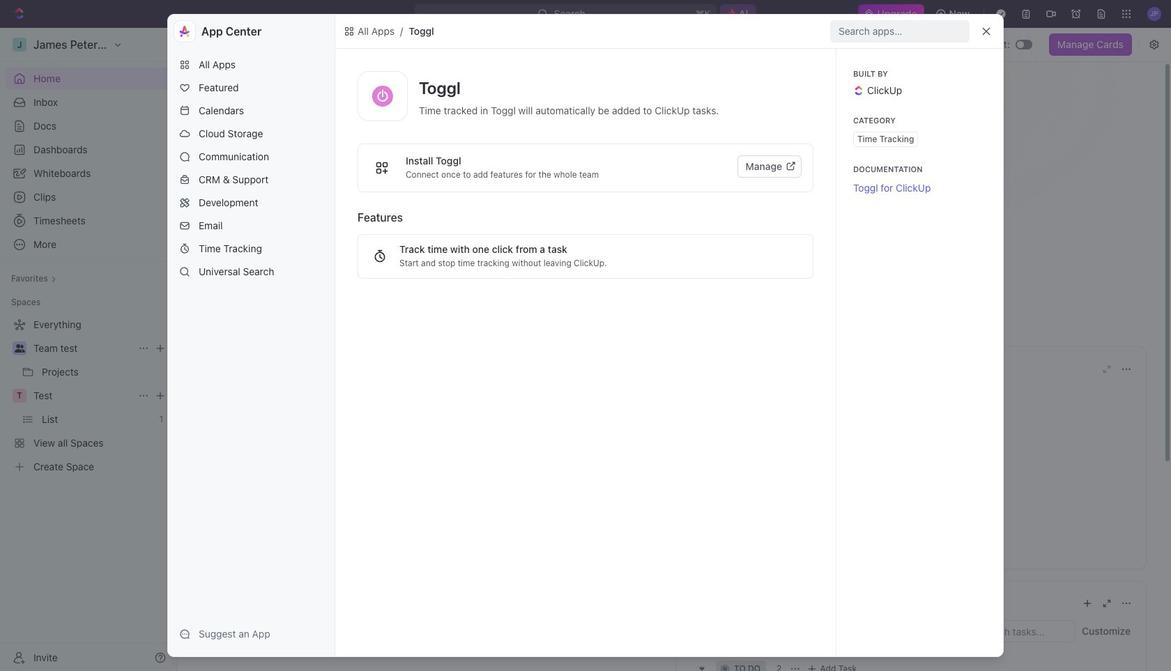 Task type: describe. For each thing, give the bounding box(es) containing it.
user group image
[[14, 345, 25, 353]]

Search apps… field
[[839, 23, 965, 40]]

sidebar navigation
[[0, 28, 178, 672]]

tree inside sidebar navigation
[[6, 314, 172, 479]]



Task type: locate. For each thing, give the bounding box(es) containing it.
dialog
[[167, 14, 1005, 658]]

test, , element
[[13, 389, 27, 403]]

user group image
[[212, 153, 223, 162]]

tree
[[6, 314, 172, 479]]

bikse image
[[344, 26, 355, 37]]

Search tasks... text field
[[971, 622, 1076, 642]]



Task type: vqa. For each thing, say whether or not it's contained in the screenshot.
Search
no



